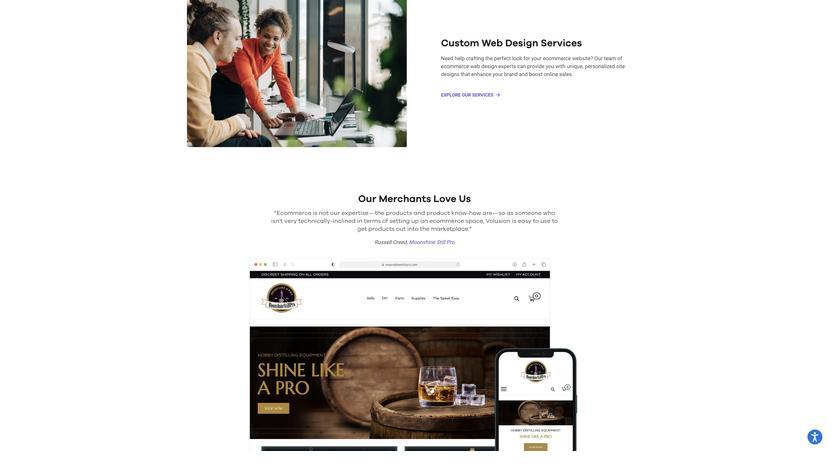 Task type: locate. For each thing, give the bounding box(es) containing it.
custom web design services
[[441, 39, 582, 48]]

an
[[421, 219, 428, 225]]

get
[[357, 227, 367, 233]]

open accessibe: accessibility options, statement and help image
[[812, 433, 819, 442]]

1 vertical spatial and
[[414, 211, 425, 217]]

1 horizontal spatial our
[[595, 55, 603, 62]]

isn't
[[271, 219, 283, 225]]

custom services image
[[187, 0, 407, 147]]

still
[[437, 239, 445, 246]]

your down "design"
[[493, 71, 503, 78]]

ecommerce up marketplace.
[[430, 219, 464, 225]]

the up "design"
[[486, 55, 493, 62]]

0 horizontal spatial and
[[414, 211, 425, 217]]

1 horizontal spatial of
[[618, 55, 623, 62]]

2 vertical spatial ecommerce
[[430, 219, 464, 225]]

provide
[[527, 63, 545, 70]]

your
[[532, 55, 542, 62], [493, 71, 503, 78]]

1 vertical spatial our
[[358, 194, 377, 204]]

1 horizontal spatial your
[[532, 55, 542, 62]]

how
[[469, 211, 481, 217]]

personalized
[[585, 63, 615, 70]]

us
[[459, 194, 471, 204]]

pro
[[447, 239, 455, 246]]

custom
[[441, 39, 480, 48]]

the down an
[[420, 227, 430, 233]]

look
[[512, 55, 522, 62]]

1 vertical spatial your
[[493, 71, 503, 78]]

ecommerce up with
[[543, 55, 571, 62]]

our
[[595, 55, 603, 62], [358, 194, 377, 204]]

easy
[[518, 219, 532, 225]]

brand
[[504, 71, 518, 78]]

is up the technically-
[[313, 211, 318, 217]]

moonshine still pro link
[[409, 239, 455, 246]]

sales.
[[560, 71, 574, 78]]

0 horizontal spatial of
[[383, 219, 388, 225]]

is
[[313, 211, 318, 217], [512, 219, 517, 225]]

designs
[[441, 71, 460, 78]]

our merchants love us
[[358, 194, 471, 204]]

0 vertical spatial our
[[595, 55, 603, 62]]

ecommerce inside ecommerce is not our expertise—the products and product know-how are—so as someone who isn't very technically-inclined in terms of setting up an ecommerce space, volusion is easy to use to get products out into the marketplace.
[[430, 219, 464, 225]]

ecommerce down help
[[441, 63, 469, 70]]

creed,
[[393, 239, 408, 246]]

our
[[462, 93, 471, 98]]

to left use
[[533, 219, 539, 225]]

ecommerce is not our expertise—the products and product know-how are—so as someone who isn't very technically-inclined in terms of setting up an ecommerce space, volusion is easy to use to get products out into the marketplace.
[[271, 211, 558, 233]]

love
[[434, 194, 457, 204]]

out
[[396, 227, 406, 233]]

0 horizontal spatial the
[[420, 227, 430, 233]]

0 vertical spatial the
[[486, 55, 493, 62]]

0 vertical spatial of
[[618, 55, 623, 62]]

1 vertical spatial the
[[420, 227, 430, 233]]

explore
[[441, 93, 461, 98]]

expertise—the
[[342, 211, 385, 217]]

our up personalized
[[595, 55, 603, 62]]

0 vertical spatial products
[[386, 211, 412, 217]]

products down terms
[[369, 227, 395, 233]]

to right use
[[552, 219, 558, 225]]

crafting
[[466, 55, 484, 62]]

team
[[604, 55, 616, 62]]

not
[[319, 211, 329, 217]]

to
[[533, 219, 539, 225], [552, 219, 558, 225]]

0 vertical spatial and
[[519, 71, 528, 78]]

2 to from the left
[[552, 219, 558, 225]]

1 horizontal spatial to
[[552, 219, 558, 225]]

0 horizontal spatial our
[[358, 194, 377, 204]]

of right terms
[[383, 219, 388, 225]]

of up site
[[618, 55, 623, 62]]

space,
[[466, 219, 484, 225]]

explore our services arrow_forward
[[441, 92, 501, 98]]

1 horizontal spatial and
[[519, 71, 528, 78]]

1 horizontal spatial the
[[486, 55, 493, 62]]

and
[[519, 71, 528, 78], [414, 211, 425, 217]]

0 horizontal spatial is
[[313, 211, 318, 217]]

and down the can
[[519, 71, 528, 78]]

our inside the need help crafting the perfect look for your ecommerce website? our team of ecommerce web design experts can provide you with unique, personalized site designs that enhance your brand and boost online sales.
[[595, 55, 603, 62]]

0 horizontal spatial to
[[533, 219, 539, 225]]

1 vertical spatial ecommerce
[[441, 63, 469, 70]]

our up "expertise—the"
[[358, 194, 377, 204]]

the
[[486, 55, 493, 62], [420, 227, 430, 233]]

ecommerce
[[543, 55, 571, 62], [441, 63, 469, 70], [430, 219, 464, 225]]

boost
[[529, 71, 543, 78]]

is down as
[[512, 219, 517, 225]]

use
[[541, 219, 551, 225]]

services
[[541, 39, 582, 48]]

products
[[386, 211, 412, 217], [369, 227, 395, 233]]

1 to from the left
[[533, 219, 539, 225]]

1 horizontal spatial is
[[512, 219, 517, 225]]

your up provide
[[532, 55, 542, 62]]

products up "setting"
[[386, 211, 412, 217]]

can
[[518, 63, 526, 70]]

and inside the need help crafting the perfect look for your ecommerce website? our team of ecommerce web design experts can provide you with unique, personalized site designs that enhance your brand and boost online sales.
[[519, 71, 528, 78]]

our
[[330, 211, 340, 217]]

up
[[412, 219, 419, 225]]

the inside the need help crafting the perfect look for your ecommerce website? our team of ecommerce web design experts can provide you with unique, personalized site designs that enhance your brand and boost online sales.
[[486, 55, 493, 62]]

unique,
[[567, 63, 584, 70]]

in
[[357, 219, 363, 225]]

1 vertical spatial of
[[383, 219, 388, 225]]

terms
[[364, 219, 381, 225]]

and up the up
[[414, 211, 425, 217]]

of
[[618, 55, 623, 62], [383, 219, 388, 225]]



Task type: vqa. For each thing, say whether or not it's contained in the screenshot.
Custom Web Design Services
yes



Task type: describe. For each thing, give the bounding box(es) containing it.
ecommerce
[[277, 211, 312, 217]]

site
[[617, 63, 625, 70]]

website?
[[573, 55, 593, 62]]

russell creed, moonshine still pro
[[375, 239, 455, 246]]

that
[[461, 71, 470, 78]]

who
[[543, 211, 555, 217]]

volusion
[[486, 219, 511, 225]]

setting
[[390, 219, 410, 225]]

merchant site image
[[250, 259, 580, 452]]

web
[[482, 39, 503, 48]]

design
[[482, 63, 497, 70]]

of inside ecommerce is not our expertise—the products and product know-how are—so as someone who isn't very technically-inclined in terms of setting up an ecommerce space, volusion is easy to use to get products out into the marketplace.
[[383, 219, 388, 225]]

are—so
[[483, 211, 506, 217]]

moonshine
[[409, 239, 435, 246]]

someone
[[515, 211, 542, 217]]

enhance
[[472, 71, 492, 78]]

very
[[285, 219, 297, 225]]

for
[[524, 55, 530, 62]]

services
[[472, 93, 494, 98]]

perfect
[[494, 55, 511, 62]]

marketplace.
[[431, 227, 470, 233]]

need help crafting the perfect look for your ecommerce website? our team of ecommerce web design experts can provide you with unique, personalized site designs that enhance your brand and boost online sales.
[[441, 55, 625, 78]]

arrow_forward
[[495, 92, 501, 98]]

need
[[441, 55, 454, 62]]

online
[[544, 71, 558, 78]]

0 horizontal spatial your
[[493, 71, 503, 78]]

technically-
[[299, 219, 333, 225]]

and inside ecommerce is not our expertise—the products and product know-how are—so as someone who isn't very technically-inclined in terms of setting up an ecommerce space, volusion is easy to use to get products out into the marketplace.
[[414, 211, 425, 217]]

know-
[[452, 211, 469, 217]]

design
[[506, 39, 539, 48]]

help
[[455, 55, 465, 62]]

web
[[471, 63, 480, 70]]

product
[[427, 211, 450, 217]]

the inside ecommerce is not our expertise—the products and product know-how are—so as someone who isn't very technically-inclined in terms of setting up an ecommerce space, volusion is easy to use to get products out into the marketplace.
[[420, 227, 430, 233]]

1 vertical spatial is
[[512, 219, 517, 225]]

0 vertical spatial your
[[532, 55, 542, 62]]

as
[[507, 211, 514, 217]]

you
[[546, 63, 555, 70]]

into
[[408, 227, 419, 233]]

0 vertical spatial is
[[313, 211, 318, 217]]

0 vertical spatial ecommerce
[[543, 55, 571, 62]]

experts
[[499, 63, 516, 70]]

1 vertical spatial products
[[369, 227, 395, 233]]

inclined
[[333, 219, 356, 225]]

merchants
[[379, 194, 431, 204]]

with
[[556, 63, 566, 70]]

of inside the need help crafting the perfect look for your ecommerce website? our team of ecommerce web design experts can provide you with unique, personalized site designs that enhance your brand and boost online sales.
[[618, 55, 623, 62]]

russell
[[375, 239, 392, 246]]



